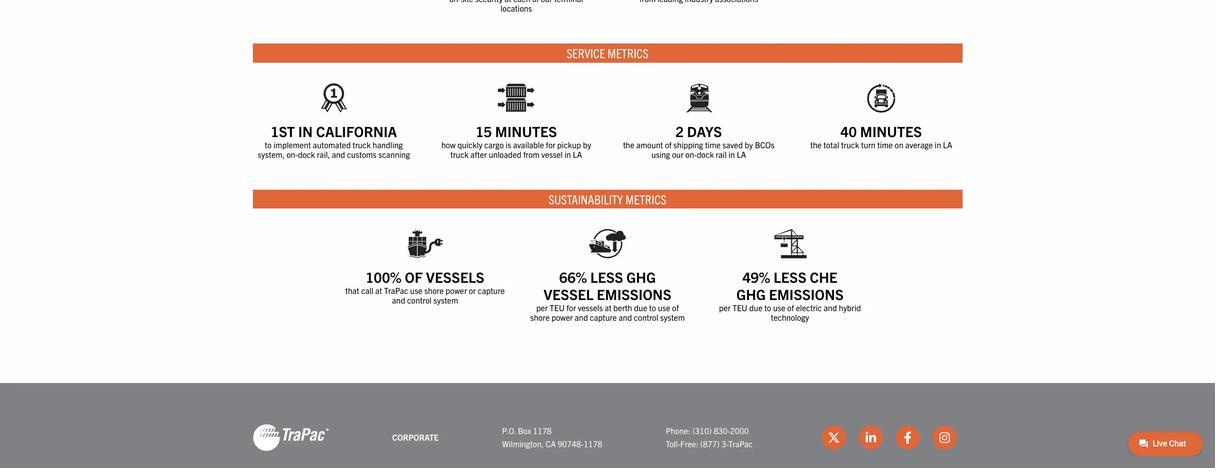 Task type: locate. For each thing, give the bounding box(es) containing it.
p.o. box 1178 wilmington, ca 90748-1178
[[502, 427, 602, 450]]

shore
[[424, 286, 444, 296], [530, 313, 550, 323]]

of inside 49% less che ghg emissions per teu due to use of electric and hybrid technology
[[787, 303, 794, 313]]

total
[[824, 140, 839, 150]]

1 horizontal spatial by
[[745, 140, 753, 150]]

less
[[590, 268, 623, 287], [774, 268, 807, 287]]

wilmington,
[[502, 440, 544, 450]]

ca
[[546, 440, 556, 450]]

the for 2
[[623, 140, 635, 150]]

1178 right the 'ca' in the bottom left of the page
[[584, 440, 602, 450]]

per inside 49% less che ghg emissions per teu due to use of electric and hybrid technology
[[719, 303, 731, 313]]

2000
[[730, 427, 749, 437]]

1 vertical spatial 1178
[[584, 440, 602, 450]]

1 horizontal spatial power
[[552, 313, 573, 323]]

trapac down 2000
[[729, 440, 753, 450]]

1 horizontal spatial system
[[660, 313, 685, 323]]

for
[[546, 140, 556, 150], [567, 303, 576, 313]]

90748-
[[558, 440, 584, 450]]

0 horizontal spatial teu
[[550, 303, 565, 313]]

0 vertical spatial for
[[546, 140, 556, 150]]

teu inside 66% less ghg vessel emissions per teu for vessels at berth due to use of shore power and capture and control system
[[550, 303, 565, 313]]

1 vertical spatial at
[[375, 286, 382, 296]]

emissions inside 49% less che ghg emissions per teu due to use of electric and hybrid technology
[[769, 285, 844, 304]]

at right call
[[375, 286, 382, 296]]

less right 66%
[[590, 268, 623, 287]]

for left vessels
[[567, 303, 576, 313]]

of inside the on-site security at each of our terminal locations
[[532, 0, 539, 4]]

the inside the 40 minutes the total truck turn time on average in la
[[810, 140, 822, 150]]

time
[[705, 140, 721, 150], [878, 140, 893, 150]]

teu inside 49% less che ghg emissions per teu due to use of electric and hybrid technology
[[733, 303, 748, 313]]

shore down vessel
[[530, 313, 550, 323]]

use left electric
[[773, 303, 786, 313]]

0 vertical spatial power
[[446, 286, 467, 296]]

teu for ghg
[[733, 303, 748, 313]]

0 vertical spatial system
[[434, 296, 458, 306]]

less left che
[[774, 268, 807, 287]]

and inside 49% less che ghg emissions per teu due to use of electric and hybrid technology
[[824, 303, 837, 313]]

1 vertical spatial control
[[634, 313, 658, 323]]

and for implement
[[332, 149, 345, 160]]

1 horizontal spatial ghg
[[737, 285, 766, 304]]

1 horizontal spatial for
[[567, 303, 576, 313]]

in right average
[[935, 140, 941, 150]]

1 horizontal spatial control
[[634, 313, 658, 323]]

in right rail
[[729, 149, 735, 160]]

time left on
[[878, 140, 893, 150]]

1st
[[271, 122, 295, 140]]

phone:
[[666, 427, 691, 437]]

1 teu from the left
[[550, 303, 565, 313]]

toll-
[[666, 440, 680, 450]]

1 vertical spatial for
[[567, 303, 576, 313]]

1 emissions from the left
[[597, 285, 672, 304]]

for inside the 15 minutes how quickly cargo is available for pickup by truck after unloaded from vessel in la
[[546, 140, 556, 150]]

system inside "100% of vessels that call at trapac use shore power or capture and control system"
[[434, 296, 458, 306]]

of
[[532, 0, 539, 4], [665, 140, 672, 150], [405, 268, 423, 287], [672, 303, 679, 313], [787, 303, 794, 313]]

vessel
[[544, 285, 594, 304]]

power down vessel
[[552, 313, 573, 323]]

time inside the 40 minutes the total truck turn time on average in la
[[878, 140, 893, 150]]

corporate
[[392, 433, 439, 443]]

of inside "100% of vessels that call at trapac use shore power or capture and control system"
[[405, 268, 423, 287]]

0 horizontal spatial the
[[623, 140, 635, 150]]

2 dock from the left
[[697, 149, 714, 160]]

and for call
[[392, 296, 405, 306]]

the for 40
[[810, 140, 822, 150]]

quickly
[[458, 140, 482, 150]]

use right 100%
[[410, 286, 423, 296]]

to left 'implement'
[[265, 140, 272, 150]]

2 horizontal spatial la
[[943, 140, 952, 150]]

minutes
[[495, 122, 557, 140], [860, 122, 922, 140]]

0 horizontal spatial by
[[583, 140, 591, 150]]

for left pickup
[[546, 140, 556, 150]]

(310)
[[692, 427, 712, 437]]

1 minutes from the left
[[495, 122, 557, 140]]

1 vertical spatial system
[[660, 313, 685, 323]]

2 emissions from the left
[[769, 285, 844, 304]]

0 horizontal spatial ghg
[[627, 268, 656, 287]]

0 horizontal spatial at
[[375, 286, 382, 296]]

1 horizontal spatial trapac
[[729, 440, 753, 450]]

1 per from the left
[[536, 303, 548, 313]]

dock
[[298, 149, 315, 160], [697, 149, 714, 160]]

time left saved
[[705, 140, 721, 150]]

0 horizontal spatial power
[[446, 286, 467, 296]]

0 horizontal spatial la
[[573, 149, 582, 160]]

la
[[943, 140, 952, 150], [573, 149, 582, 160], [737, 149, 746, 160]]

1 horizontal spatial to
[[649, 303, 656, 313]]

and inside 1st in california to implement automated truck handling system, on-dock rail, and customs scanning
[[332, 149, 345, 160]]

1 vertical spatial power
[[552, 313, 573, 323]]

on- down days
[[686, 149, 697, 160]]

trapac
[[384, 286, 408, 296], [729, 440, 753, 450]]

0 horizontal spatial dock
[[298, 149, 315, 160]]

each
[[513, 0, 530, 4]]

1 vertical spatial trapac
[[729, 440, 753, 450]]

truck
[[353, 140, 371, 150], [841, 140, 859, 150], [451, 149, 469, 160]]

on- left security
[[450, 0, 461, 4]]

power inside "100% of vessels that call at trapac use shore power or capture and control system"
[[446, 286, 467, 296]]

use
[[410, 286, 423, 296], [658, 303, 670, 313], [773, 303, 786, 313]]

1 horizontal spatial dock
[[697, 149, 714, 160]]

by left bcos
[[745, 140, 753, 150]]

la right vessel
[[573, 149, 582, 160]]

power
[[446, 286, 467, 296], [552, 313, 573, 323]]

use right berth
[[658, 303, 670, 313]]

in inside the 2 days the amount of shipping time saved by bcos using our on-dock rail in la
[[729, 149, 735, 160]]

in right 1st
[[298, 122, 313, 140]]

less inside 66% less ghg vessel emissions per teu for vessels at berth due to use of shore power and capture and control system
[[590, 268, 623, 287]]

our
[[541, 0, 552, 4], [672, 149, 684, 160]]

1 horizontal spatial use
[[658, 303, 670, 313]]

footer containing p.o. box 1178
[[0, 384, 1215, 469]]

minutes inside the 40 minutes the total truck turn time on average in la
[[860, 122, 922, 140]]

control right berth
[[634, 313, 658, 323]]

la right rail
[[737, 149, 746, 160]]

1 due from the left
[[634, 303, 647, 313]]

1 vertical spatial shore
[[530, 313, 550, 323]]

truck inside the 40 minutes the total truck turn time on average in la
[[841, 140, 859, 150]]

0 horizontal spatial emissions
[[597, 285, 672, 304]]

dock left rail,
[[298, 149, 315, 160]]

0 horizontal spatial use
[[410, 286, 423, 296]]

1178 up the 'ca' in the bottom left of the page
[[533, 427, 552, 437]]

due right berth
[[634, 303, 647, 313]]

the left total
[[810, 140, 822, 150]]

minutes up from
[[495, 122, 557, 140]]

2 teu from the left
[[733, 303, 748, 313]]

2 less from the left
[[774, 268, 807, 287]]

2
[[676, 122, 684, 140]]

0 horizontal spatial per
[[536, 303, 548, 313]]

la inside the 2 days the amount of shipping time saved by bcos using our on-dock rail in la
[[737, 149, 746, 160]]

0 vertical spatial metrics
[[608, 45, 649, 61]]

2 horizontal spatial truck
[[841, 140, 859, 150]]

emissions
[[597, 285, 672, 304], [769, 285, 844, 304]]

per
[[536, 303, 548, 313], [719, 303, 731, 313]]

0 horizontal spatial truck
[[353, 140, 371, 150]]

0 vertical spatial our
[[541, 0, 552, 4]]

emissions inside 66% less ghg vessel emissions per teu for vessels at berth due to use of shore power and capture and control system
[[597, 285, 672, 304]]

0 vertical spatial at
[[505, 0, 512, 4]]

2 horizontal spatial to
[[765, 303, 771, 313]]

minutes right 40
[[860, 122, 922, 140]]

emissions for ghg
[[597, 285, 672, 304]]

due
[[634, 303, 647, 313], [749, 303, 763, 313]]

per for vessel
[[536, 303, 548, 313]]

at left berth
[[605, 303, 612, 313]]

at left each
[[505, 0, 512, 4]]

the inside the 2 days the amount of shipping time saved by bcos using our on-dock rail in la
[[623, 140, 635, 150]]

1 horizontal spatial teu
[[733, 303, 748, 313]]

0 horizontal spatial shore
[[424, 286, 444, 296]]

our left "terminal"
[[541, 0, 552, 4]]

in inside the 40 minutes the total truck turn time on average in la
[[935, 140, 941, 150]]

teu
[[550, 303, 565, 313], [733, 303, 748, 313]]

1 horizontal spatial shore
[[530, 313, 550, 323]]

by
[[583, 140, 591, 150], [745, 140, 753, 150]]

0 vertical spatial 1178
[[533, 427, 552, 437]]

teu for vessel
[[550, 303, 565, 313]]

ghg
[[627, 268, 656, 287], [737, 285, 766, 304]]

capture down vessel
[[590, 313, 617, 323]]

by inside the 15 minutes how quickly cargo is available for pickup by truck after unloaded from vessel in la
[[583, 140, 591, 150]]

average
[[906, 140, 933, 150]]

power left or
[[446, 286, 467, 296]]

2 per from the left
[[719, 303, 731, 313]]

0 horizontal spatial minutes
[[495, 122, 557, 140]]

1 vertical spatial metrics
[[626, 191, 667, 207]]

control
[[407, 296, 432, 306], [634, 313, 658, 323]]

0 horizontal spatial less
[[590, 268, 623, 287]]

and down 100%
[[392, 296, 405, 306]]

system
[[434, 296, 458, 306], [660, 313, 685, 323]]

power inside 66% less ghg vessel emissions per teu for vessels at berth due to use of shore power and capture and control system
[[552, 313, 573, 323]]

for for 66% less ghg
[[567, 303, 576, 313]]

to inside 49% less che ghg emissions per teu due to use of electric and hybrid technology
[[765, 303, 771, 313]]

less inside 49% less che ghg emissions per teu due to use of electric and hybrid technology
[[774, 268, 807, 287]]

la for 15 minutes
[[573, 149, 582, 160]]

on- inside the 2 days the amount of shipping time saved by bcos using our on-dock rail in la
[[686, 149, 697, 160]]

the
[[623, 140, 635, 150], [810, 140, 822, 150]]

turn
[[861, 140, 876, 150]]

0 horizontal spatial to
[[265, 140, 272, 150]]

1 horizontal spatial emissions
[[769, 285, 844, 304]]

1 vertical spatial our
[[672, 149, 684, 160]]

la inside the 15 minutes how quickly cargo is available for pickup by truck after unloaded from vessel in la
[[573, 149, 582, 160]]

0 vertical spatial shore
[[424, 286, 444, 296]]

la right average
[[943, 140, 952, 150]]

to right berth
[[649, 303, 656, 313]]

1 horizontal spatial 1178
[[584, 440, 602, 450]]

1 less from the left
[[590, 268, 623, 287]]

on- inside the on-site security at each of our terminal locations
[[450, 0, 461, 4]]

2 due from the left
[[749, 303, 763, 313]]

0 horizontal spatial due
[[634, 303, 647, 313]]

truck left after in the top of the page
[[451, 149, 469, 160]]

the left amount
[[623, 140, 635, 150]]

metrics right service
[[608, 45, 649, 61]]

or
[[469, 286, 476, 296]]

teu left vessels
[[550, 303, 565, 313]]

truck inside 1st in california to implement automated truck handling system, on-dock rail, and customs scanning
[[353, 140, 371, 150]]

per inside 66% less ghg vessel emissions per teu for vessels at berth due to use of shore power and capture and control system
[[536, 303, 548, 313]]

1 vertical spatial capture
[[590, 313, 617, 323]]

0 horizontal spatial for
[[546, 140, 556, 150]]

and inside "100% of vessels that call at trapac use shore power or capture and control system"
[[392, 296, 405, 306]]

at
[[505, 0, 512, 4], [375, 286, 382, 296], [605, 303, 612, 313]]

dock left rail
[[697, 149, 714, 160]]

830-
[[714, 427, 730, 437]]

vessels
[[578, 303, 603, 313]]

metrics down using
[[626, 191, 667, 207]]

1 horizontal spatial at
[[505, 0, 512, 4]]

in
[[298, 122, 313, 140], [935, 140, 941, 150], [565, 149, 571, 160], [729, 149, 735, 160]]

0 vertical spatial control
[[407, 296, 432, 306]]

0 vertical spatial trapac
[[384, 286, 408, 296]]

1 horizontal spatial the
[[810, 140, 822, 150]]

1 time from the left
[[705, 140, 721, 150]]

on- right system,
[[287, 149, 298, 160]]

2 horizontal spatial on-
[[686, 149, 697, 160]]

1 horizontal spatial capture
[[590, 313, 617, 323]]

1 horizontal spatial time
[[878, 140, 893, 150]]

and right vessels
[[619, 313, 632, 323]]

in right vessel
[[565, 149, 571, 160]]

0 horizontal spatial trapac
[[384, 286, 408, 296]]

and right rail,
[[332, 149, 345, 160]]

0 horizontal spatial on-
[[287, 149, 298, 160]]

metrics
[[608, 45, 649, 61], [626, 191, 667, 207]]

1 horizontal spatial minutes
[[860, 122, 922, 140]]

capture right or
[[478, 286, 505, 296]]

control down vessels
[[407, 296, 432, 306]]

to down 49%
[[765, 303, 771, 313]]

that
[[345, 286, 359, 296]]

our right using
[[672, 149, 684, 160]]

system down vessels
[[434, 296, 458, 306]]

2 the from the left
[[810, 140, 822, 150]]

at inside 66% less ghg vessel emissions per teu for vessels at berth due to use of shore power and capture and control system
[[605, 303, 612, 313]]

system,
[[258, 149, 285, 160]]

2 horizontal spatial at
[[605, 303, 612, 313]]

locations
[[501, 3, 532, 13]]

shore left or
[[424, 286, 444, 296]]

metrics for 15 minutes
[[608, 45, 649, 61]]

and
[[332, 149, 345, 160], [392, 296, 405, 306], [824, 303, 837, 313], [575, 313, 588, 323], [619, 313, 632, 323]]

bcos
[[755, 140, 775, 150]]

0 vertical spatial capture
[[478, 286, 505, 296]]

unloaded
[[489, 149, 521, 160]]

to inside 66% less ghg vessel emissions per teu for vessels at berth due to use of shore power and capture and control system
[[649, 303, 656, 313]]

1 horizontal spatial per
[[719, 303, 731, 313]]

0 horizontal spatial 1178
[[533, 427, 552, 437]]

per for ghg
[[719, 303, 731, 313]]

1 horizontal spatial due
[[749, 303, 763, 313]]

in inside the 15 minutes how quickly cargo is available for pickup by truck after unloaded from vessel in la
[[565, 149, 571, 160]]

2 time from the left
[[878, 140, 893, 150]]

to
[[265, 140, 272, 150], [649, 303, 656, 313], [765, 303, 771, 313]]

0 horizontal spatial control
[[407, 296, 432, 306]]

1 the from the left
[[623, 140, 635, 150]]

control inside "100% of vessels that call at trapac use shore power or capture and control system"
[[407, 296, 432, 306]]

100%
[[366, 268, 402, 287]]

1 horizontal spatial truck
[[451, 149, 469, 160]]

minutes inside the 15 minutes how quickly cargo is available for pickup by truck after unloaded from vessel in la
[[495, 122, 557, 140]]

1 horizontal spatial our
[[672, 149, 684, 160]]

truck left handling
[[353, 140, 371, 150]]

2 vertical spatial at
[[605, 303, 612, 313]]

1 by from the left
[[583, 140, 591, 150]]

and left the hybrid
[[824, 303, 837, 313]]

trapac right call
[[384, 286, 408, 296]]

0 horizontal spatial our
[[541, 0, 552, 4]]

time inside the 2 days the amount of shipping time saved by bcos using our on-dock rail in la
[[705, 140, 721, 150]]

teu down 49%
[[733, 303, 748, 313]]

40
[[841, 122, 857, 140]]

0 horizontal spatial capture
[[478, 286, 505, 296]]

system inside 66% less ghg vessel emissions per teu for vessels at berth due to use of shore power and capture and control system
[[660, 313, 685, 323]]

0 horizontal spatial system
[[434, 296, 458, 306]]

time for days
[[705, 140, 721, 150]]

footer
[[0, 384, 1215, 469]]

site
[[461, 0, 473, 4]]

1 dock from the left
[[298, 149, 315, 160]]

1 horizontal spatial on-
[[450, 0, 461, 4]]

2 horizontal spatial use
[[773, 303, 786, 313]]

by right pickup
[[583, 140, 591, 150]]

system right berth
[[660, 313, 685, 323]]

for inside 66% less ghg vessel emissions per teu for vessels at berth due to use of shore power and capture and control system
[[567, 303, 576, 313]]

1 horizontal spatial la
[[737, 149, 746, 160]]

due down 49%
[[749, 303, 763, 313]]

1 horizontal spatial less
[[774, 268, 807, 287]]

of inside 66% less ghg vessel emissions per teu for vessels at berth due to use of shore power and capture and control system
[[672, 303, 679, 313]]

2 minutes from the left
[[860, 122, 922, 140]]

by inside the 2 days the amount of shipping time saved by bcos using our on-dock rail in la
[[745, 140, 753, 150]]

on-site security at each of our terminal locations
[[450, 0, 583, 13]]

on-
[[450, 0, 461, 4], [287, 149, 298, 160], [686, 149, 697, 160]]

0 horizontal spatial time
[[705, 140, 721, 150]]

2 by from the left
[[745, 140, 753, 150]]

trapac inside phone: (310) 830-2000 toll-free: (877) 3-trapac
[[729, 440, 753, 450]]

truck left turn
[[841, 140, 859, 150]]

ghg inside 49% less che ghg emissions per teu due to use of electric and hybrid technology
[[737, 285, 766, 304]]



Task type: vqa. For each thing, say whether or not it's contained in the screenshot.
saved
yes



Task type: describe. For each thing, give the bounding box(es) containing it.
less for vessel
[[590, 268, 623, 287]]

and for emissions
[[824, 303, 837, 313]]

box
[[518, 427, 531, 437]]

due inside 49% less che ghg emissions per teu due to use of electric and hybrid technology
[[749, 303, 763, 313]]

sustainability metrics
[[549, 191, 667, 207]]

time for minutes
[[878, 140, 893, 150]]

use inside 49% less che ghg emissions per teu due to use of electric and hybrid technology
[[773, 303, 786, 313]]

using
[[652, 149, 670, 160]]

sustainability
[[549, 191, 623, 207]]

pickup
[[557, 140, 581, 150]]

capture inside 66% less ghg vessel emissions per teu for vessels at berth due to use of shore power and capture and control system
[[590, 313, 617, 323]]

berth
[[614, 303, 632, 313]]

and down vessel
[[575, 313, 588, 323]]

to inside 1st in california to implement automated truck handling system, on-dock rail, and customs scanning
[[265, 140, 272, 150]]

metrics for 66% less ghg
[[626, 191, 667, 207]]

at inside the on-site security at each of our terminal locations
[[505, 0, 512, 4]]

shore inside "100% of vessels that call at trapac use shore power or capture and control system"
[[424, 286, 444, 296]]

trapac inside "100% of vessels that call at trapac use shore power or capture and control system"
[[384, 286, 408, 296]]

capture inside "100% of vessels that call at trapac use shore power or capture and control system"
[[478, 286, 505, 296]]

100% of vessels that call at trapac use shore power or capture and control system
[[345, 268, 505, 306]]

available
[[513, 140, 544, 150]]

implement
[[274, 140, 311, 150]]

in inside 1st in california to implement automated truck handling system, on-dock rail, and customs scanning
[[298, 122, 313, 140]]

free:
[[680, 440, 698, 450]]

saved
[[723, 140, 743, 150]]

2 days the amount of shipping time saved by bcos using our on-dock rail in la
[[623, 122, 775, 160]]

scanning
[[378, 149, 410, 160]]

3-
[[722, 440, 729, 450]]

call
[[361, 286, 373, 296]]

49%
[[743, 268, 771, 287]]

security
[[475, 0, 503, 4]]

(877)
[[700, 440, 720, 450]]

49% less che ghg emissions per teu due to use of electric and hybrid technology
[[719, 268, 861, 323]]

our inside the on-site security at each of our terminal locations
[[541, 0, 552, 4]]

shipping
[[674, 140, 703, 150]]

use inside 66% less ghg vessel emissions per teu for vessels at berth due to use of shore power and capture and control system
[[658, 303, 670, 313]]

automated
[[313, 140, 351, 150]]

service
[[567, 45, 605, 61]]

corporate image
[[253, 424, 329, 453]]

technology
[[771, 313, 809, 323]]

truck inside the 15 minutes how quickly cargo is available for pickup by truck after unloaded from vessel in la
[[451, 149, 469, 160]]

terminal
[[554, 0, 583, 4]]

minutes for 15 minutes
[[495, 122, 557, 140]]

service metrics
[[567, 45, 649, 61]]

ghg inside 66% less ghg vessel emissions per teu for vessels at berth due to use of shore power and capture and control system
[[627, 268, 656, 287]]

days
[[687, 122, 722, 140]]

how
[[441, 140, 456, 150]]

66%
[[559, 268, 587, 287]]

electric
[[796, 303, 822, 313]]

on- inside 1st in california to implement automated truck handling system, on-dock rail, and customs scanning
[[287, 149, 298, 160]]

handling
[[373, 140, 403, 150]]

dock inside 1st in california to implement automated truck handling system, on-dock rail, and customs scanning
[[298, 149, 315, 160]]

cargo
[[484, 140, 504, 150]]

40 minutes the total truck turn time on average in la
[[810, 122, 952, 150]]

66% less ghg vessel emissions per teu for vessels at berth due to use of shore power and capture and control system
[[530, 268, 685, 323]]

rail
[[716, 149, 727, 160]]

phone: (310) 830-2000 toll-free: (877) 3-trapac
[[666, 427, 753, 450]]

hybrid
[[839, 303, 861, 313]]

from
[[523, 149, 540, 160]]

at inside "100% of vessels that call at trapac use shore power or capture and control system"
[[375, 286, 382, 296]]

la for 2 days
[[737, 149, 746, 160]]

of inside the 2 days the amount of shipping time saved by bcos using our on-dock rail in la
[[665, 140, 672, 150]]

rail,
[[317, 149, 330, 160]]

15
[[476, 122, 492, 140]]

che
[[810, 268, 838, 287]]

1st in california to implement automated truck handling system, on-dock rail, and customs scanning
[[258, 122, 410, 160]]

shore inside 66% less ghg vessel emissions per teu for vessels at berth due to use of shore power and capture and control system
[[530, 313, 550, 323]]

minutes for 40 minutes
[[860, 122, 922, 140]]

control inside 66% less ghg vessel emissions per teu for vessels at berth due to use of shore power and capture and control system
[[634, 313, 658, 323]]

is
[[506, 140, 511, 150]]

less for ghg
[[774, 268, 807, 287]]

emissions for che
[[769, 285, 844, 304]]

after
[[471, 149, 487, 160]]

15 minutes how quickly cargo is available for pickup by truck after unloaded from vessel in la
[[441, 122, 591, 160]]

vessel
[[541, 149, 563, 160]]

p.o.
[[502, 427, 516, 437]]

california
[[316, 122, 397, 140]]

our inside the 2 days the amount of shipping time saved by bcos using our on-dock rail in la
[[672, 149, 684, 160]]

amount
[[636, 140, 663, 150]]

due inside 66% less ghg vessel emissions per teu for vessels at berth due to use of shore power and capture and control system
[[634, 303, 647, 313]]

vessels
[[426, 268, 485, 287]]

la inside the 40 minutes the total truck turn time on average in la
[[943, 140, 952, 150]]

on
[[895, 140, 904, 150]]

customs
[[347, 149, 377, 160]]

dock inside the 2 days the amount of shipping time saved by bcos using our on-dock rail in la
[[697, 149, 714, 160]]

use inside "100% of vessels that call at trapac use shore power or capture and control system"
[[410, 286, 423, 296]]

for for 15 minutes
[[546, 140, 556, 150]]



